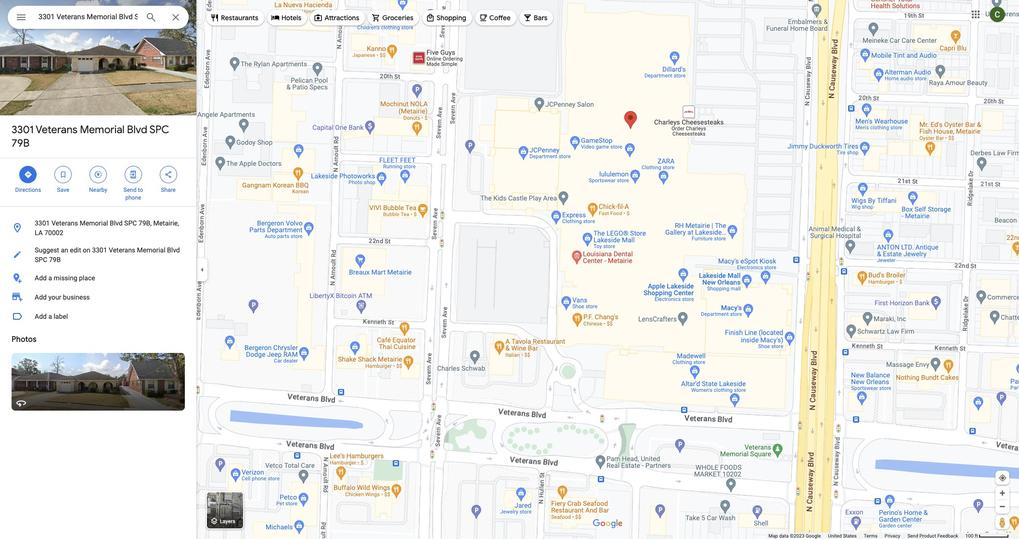 Task type: locate. For each thing, give the bounding box(es) containing it.
1 vertical spatial 3301
[[35, 220, 50, 227]]

0 horizontal spatial spc
[[35, 256, 47, 264]]

veterans for 3301 veterans memorial blvd spc 79b
[[36, 123, 77, 137]]

spc down suggest on the left top
[[35, 256, 47, 264]]

2 horizontal spatial spc
[[150, 123, 169, 137]]

70002
[[44, 229, 63, 237]]

a left label at the bottom
[[48, 313, 52, 321]]

blvd up ''
[[127, 123, 147, 137]]

add a label button
[[0, 307, 197, 327]]

none field inside 3301 veterans memorial blvd spc 79b, metairie, la 70002 field
[[39, 11, 138, 23]]

business
[[63, 294, 90, 302]]

3301 up the la
[[35, 220, 50, 227]]

3301 veterans memorial blvd spc 79b, metairie, la 70002
[[35, 220, 179, 237]]

send up phone
[[124, 187, 137, 194]]

2 vertical spatial add
[[35, 313, 47, 321]]

0 vertical spatial veterans
[[36, 123, 77, 137]]

footer
[[769, 534, 966, 540]]

1 horizontal spatial 79b
[[49, 256, 61, 264]]

terms
[[865, 534, 878, 539]]

0 vertical spatial memorial
[[80, 123, 125, 137]]


[[129, 170, 138, 180]]

send
[[124, 187, 137, 194], [908, 534, 919, 539]]

share
[[161, 187, 176, 194]]

2 vertical spatial memorial
[[137, 247, 166, 254]]

1 vertical spatial send
[[908, 534, 919, 539]]

suggest an edit on 3301 veterans memorial blvd spc 79b button
[[0, 242, 197, 269]]

spc for 3301 veterans memorial blvd spc 79b
[[150, 123, 169, 137]]

3301 for 3301 veterans memorial blvd spc 79b
[[12, 123, 34, 137]]

google account: christina overa  
(christinaovera9@gmail.com) image
[[990, 7, 1006, 22]]

add for add your business
[[35, 294, 47, 302]]

3301 veterans memorial blvd spc 79b main content
[[0, 0, 197, 540]]

collapse side panel image
[[197, 265, 208, 275]]

veterans inside the 3301 veterans memorial blvd spc 79b, metairie, la 70002
[[51, 220, 78, 227]]

states
[[844, 534, 857, 539]]

spc inside suggest an edit on 3301 veterans memorial blvd spc 79b
[[35, 256, 47, 264]]

0 vertical spatial add
[[35, 275, 47, 282]]


[[15, 11, 27, 24]]

edit
[[70, 247, 81, 254]]

restaurants button
[[207, 6, 264, 29]]

send left product
[[908, 534, 919, 539]]

3301 inside 3301 veterans memorial blvd spc 79b
[[12, 123, 34, 137]]

save
[[57, 187, 69, 194]]

2 a from the top
[[48, 313, 52, 321]]

2 vertical spatial veterans
[[109, 247, 135, 254]]

100 ft button
[[966, 534, 1010, 539]]

3301 inside suggest an edit on 3301 veterans memorial blvd spc 79b
[[92, 247, 107, 254]]

3301
[[12, 123, 34, 137], [35, 220, 50, 227], [92, 247, 107, 254]]

3301 up 
[[12, 123, 34, 137]]

add a missing place
[[35, 275, 95, 282]]

add your business link
[[0, 288, 197, 307]]

add left missing
[[35, 275, 47, 282]]

on
[[83, 247, 90, 254]]

an
[[61, 247, 68, 254]]

add your business
[[35, 294, 90, 302]]

0 vertical spatial 3301
[[12, 123, 34, 137]]

zoom in image
[[1000, 490, 1007, 498]]

1 horizontal spatial 3301
[[35, 220, 50, 227]]

79b down suggest on the left top
[[49, 256, 61, 264]]

0 horizontal spatial send
[[124, 187, 137, 194]]

blvd inside the 3301 veterans memorial blvd spc 79b, metairie, la 70002
[[110, 220, 123, 227]]

add left label at the bottom
[[35, 313, 47, 321]]

a left missing
[[48, 275, 52, 282]]

None field
[[39, 11, 138, 23]]

 button
[[8, 6, 35, 31]]

100
[[966, 534, 974, 539]]

add a missing place button
[[0, 269, 197, 288]]

2 horizontal spatial 3301
[[92, 247, 107, 254]]

spc
[[150, 123, 169, 137], [124, 220, 137, 227], [35, 256, 47, 264]]

2 add from the top
[[35, 294, 47, 302]]

blvd left 79b,
[[110, 220, 123, 227]]

2 vertical spatial spc
[[35, 256, 47, 264]]

3 add from the top
[[35, 313, 47, 321]]

1 vertical spatial memorial
[[80, 220, 108, 227]]

1 horizontal spatial spc
[[124, 220, 137, 227]]

spc left 79b,
[[124, 220, 137, 227]]

3301 inside the 3301 veterans memorial blvd spc 79b, metairie, la 70002
[[35, 220, 50, 227]]

spc for 3301 veterans memorial blvd spc 79b, metairie, la 70002
[[124, 220, 137, 227]]

1 vertical spatial veterans
[[51, 220, 78, 227]]

1 horizontal spatial send
[[908, 534, 919, 539]]

veterans inside suggest an edit on 3301 veterans memorial blvd spc 79b
[[109, 247, 135, 254]]

a
[[48, 275, 52, 282], [48, 313, 52, 321]]

79b up 
[[12, 137, 29, 150]]

0 vertical spatial blvd
[[127, 123, 147, 137]]

footer containing map data ©2023 google
[[769, 534, 966, 540]]

memorial
[[80, 123, 125, 137], [80, 220, 108, 227], [137, 247, 166, 254]]

blvd for 3301 veterans memorial blvd spc 79b, metairie, la 70002
[[110, 220, 123, 227]]

label
[[54, 313, 68, 321]]

spc up  on the left of page
[[150, 123, 169, 137]]

send inside button
[[908, 534, 919, 539]]

0 horizontal spatial blvd
[[110, 220, 123, 227]]

spc inside 3301 veterans memorial blvd spc 79b
[[150, 123, 169, 137]]

footer inside the google maps element
[[769, 534, 966, 540]]

bars button
[[520, 6, 554, 29]]

0 vertical spatial send
[[124, 187, 137, 194]]

add for add a missing place
[[35, 275, 47, 282]]

blvd down metairie,
[[167, 247, 180, 254]]

united
[[829, 534, 842, 539]]

spc inside the 3301 veterans memorial blvd spc 79b, metairie, la 70002
[[124, 220, 137, 227]]

veterans inside 3301 veterans memorial blvd spc 79b
[[36, 123, 77, 137]]

memorial for 79b
[[80, 123, 125, 137]]

2 horizontal spatial blvd
[[167, 247, 180, 254]]

1 vertical spatial 79b
[[49, 256, 61, 264]]

1 vertical spatial a
[[48, 313, 52, 321]]

a inside add a label button
[[48, 313, 52, 321]]

terms button
[[865, 534, 878, 540]]

shopping button
[[422, 6, 472, 29]]

memorial down 79b,
[[137, 247, 166, 254]]

1 a from the top
[[48, 275, 52, 282]]

0 horizontal spatial 3301
[[12, 123, 34, 137]]

send to phone
[[124, 187, 143, 201]]

send inside the send to phone
[[124, 187, 137, 194]]

a inside add a missing place button
[[48, 275, 52, 282]]

blvd inside 3301 veterans memorial blvd spc 79b
[[127, 123, 147, 137]]

veterans up 70002
[[51, 220, 78, 227]]

1 vertical spatial spc
[[124, 220, 137, 227]]

add left "your"
[[35, 294, 47, 302]]

1 horizontal spatial blvd
[[127, 123, 147, 137]]

add
[[35, 275, 47, 282], [35, 294, 47, 302], [35, 313, 47, 321]]

1 vertical spatial blvd
[[110, 220, 123, 227]]

memorial inside the 3301 veterans memorial blvd spc 79b, metairie, la 70002
[[80, 220, 108, 227]]

veterans up 
[[36, 123, 77, 137]]

veterans down the 3301 veterans memorial blvd spc 79b, metairie, la 70002
[[109, 247, 135, 254]]

2 vertical spatial blvd
[[167, 247, 180, 254]]

2 vertical spatial 3301
[[92, 247, 107, 254]]

blvd inside suggest an edit on 3301 veterans memorial blvd spc 79b
[[167, 247, 180, 254]]

3301 right on
[[92, 247, 107, 254]]

groceries button
[[368, 6, 420, 29]]

79b
[[12, 137, 29, 150], [49, 256, 61, 264]]

metairie,
[[153, 220, 179, 227]]

memorial up on
[[80, 220, 108, 227]]

united states
[[829, 534, 857, 539]]

bars
[[534, 13, 548, 22]]

0 vertical spatial a
[[48, 275, 52, 282]]

send for send product feedback
[[908, 534, 919, 539]]

0 vertical spatial 79b
[[12, 137, 29, 150]]

send for send to phone
[[124, 187, 137, 194]]

memorial inside 3301 veterans memorial blvd spc 79b
[[80, 123, 125, 137]]

blvd
[[127, 123, 147, 137], [110, 220, 123, 227], [167, 247, 180, 254]]

veterans
[[36, 123, 77, 137], [51, 220, 78, 227], [109, 247, 135, 254]]

map
[[769, 534, 779, 539]]

1 add from the top
[[35, 275, 47, 282]]

memorial up 
[[80, 123, 125, 137]]

0 horizontal spatial 79b
[[12, 137, 29, 150]]

1 vertical spatial add
[[35, 294, 47, 302]]

0 vertical spatial spc
[[150, 123, 169, 137]]



Task type: describe. For each thing, give the bounding box(es) containing it.
map data ©2023 google
[[769, 534, 821, 539]]

veterans for 3301 veterans memorial blvd spc 79b, metairie, la 70002
[[51, 220, 78, 227]]

79b,
[[139, 220, 152, 227]]

la
[[35, 229, 43, 237]]

privacy
[[885, 534, 901, 539]]

ft
[[975, 534, 979, 539]]

 search field
[[8, 6, 189, 31]]

3301 Veterans Memorial Blvd SPC 79B, Metairie, LA 70002 field
[[8, 6, 189, 29]]

hotels
[[282, 13, 302, 22]]

attractions
[[325, 13, 359, 22]]

nearby
[[89, 187, 107, 194]]

place
[[79, 275, 95, 282]]


[[24, 170, 32, 180]]

a for missing
[[48, 275, 52, 282]]

united states button
[[829, 534, 857, 540]]

attractions button
[[310, 6, 365, 29]]

a for label
[[48, 313, 52, 321]]

from your device image
[[999, 474, 1008, 483]]

photos
[[12, 335, 36, 345]]


[[94, 170, 103, 180]]

groceries
[[383, 13, 414, 22]]

data
[[780, 534, 789, 539]]

send product feedback button
[[908, 534, 959, 540]]

100 ft
[[966, 534, 979, 539]]

memorial for 79b,
[[80, 220, 108, 227]]

privacy button
[[885, 534, 901, 540]]

hotels button
[[267, 6, 307, 29]]

directions
[[15, 187, 41, 194]]

google
[[806, 534, 821, 539]]

zoom out image
[[1000, 504, 1007, 511]]

layers
[[220, 519, 236, 526]]


[[59, 170, 68, 180]]

suggest
[[35, 247, 59, 254]]

product
[[920, 534, 937, 539]]

79b inside suggest an edit on 3301 veterans memorial blvd spc 79b
[[49, 256, 61, 264]]

feedback
[[938, 534, 959, 539]]

3301 for 3301 veterans memorial blvd spc 79b, metairie, la 70002
[[35, 220, 50, 227]]


[[164, 170, 173, 180]]

phone
[[125, 195, 141, 201]]

add a label
[[35, 313, 68, 321]]

restaurants
[[221, 13, 259, 22]]

coffee
[[490, 13, 511, 22]]

missing
[[54, 275, 77, 282]]

79b inside 3301 veterans memorial blvd spc 79b
[[12, 137, 29, 150]]

shopping
[[437, 13, 467, 22]]

google maps element
[[0, 0, 1020, 540]]

show street view coverage image
[[996, 516, 1010, 530]]

actions for 3301 veterans memorial blvd spc 79b region
[[0, 158, 197, 207]]

suggest an edit on 3301 veterans memorial blvd spc 79b
[[35, 247, 180, 264]]

©2023
[[790, 534, 805, 539]]

to
[[138, 187, 143, 194]]

coffee button
[[475, 6, 517, 29]]

add for add a label
[[35, 313, 47, 321]]

send product feedback
[[908, 534, 959, 539]]

3301 veterans memorial blvd spc 79b, metairie, la 70002 button
[[0, 215, 197, 242]]

your
[[48, 294, 61, 302]]

3301 veterans memorial blvd spc 79b
[[12, 123, 169, 150]]

memorial inside suggest an edit on 3301 veterans memorial blvd spc 79b
[[137, 247, 166, 254]]

blvd for 3301 veterans memorial blvd spc 79b
[[127, 123, 147, 137]]



Task type: vqa. For each thing, say whether or not it's contained in the screenshot.
top 2816
no



